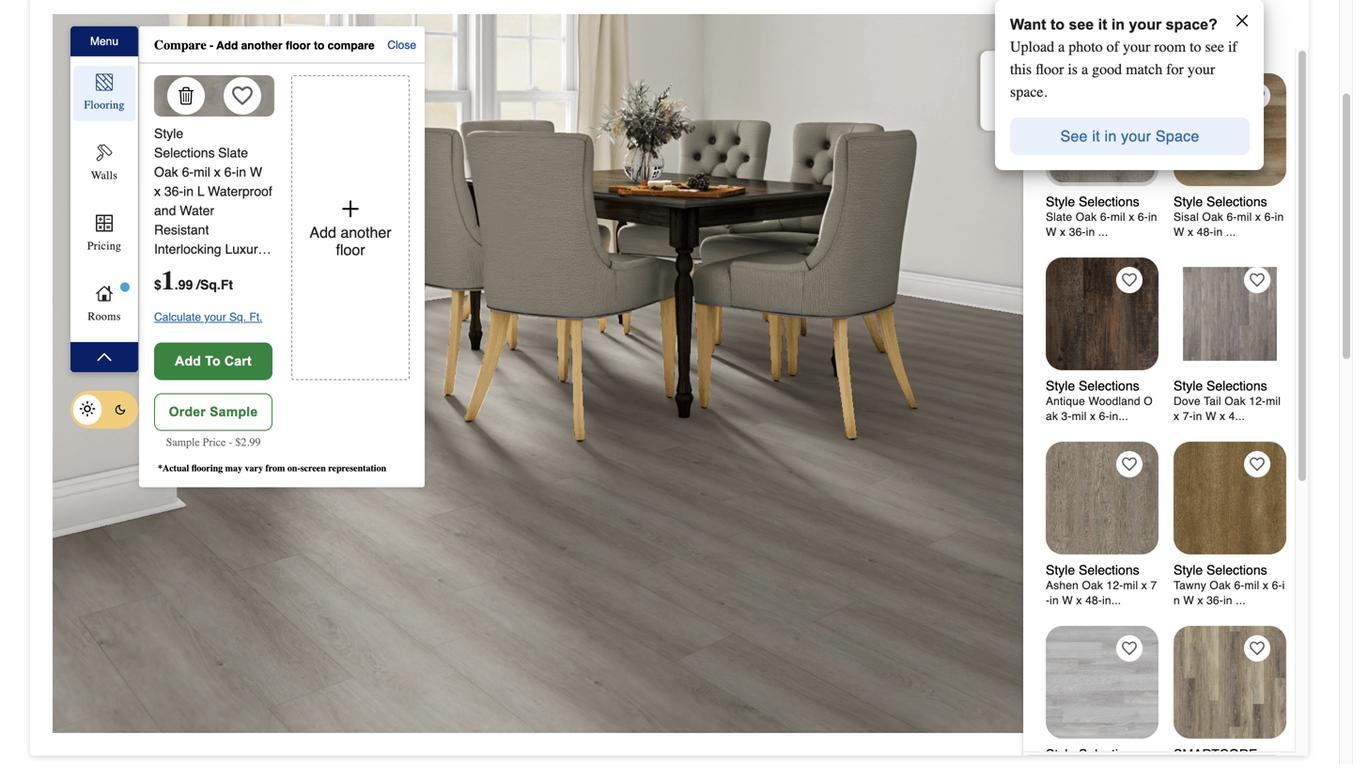 Task type: vqa. For each thing, say whether or not it's contained in the screenshot.
Plank
yes



Task type: describe. For each thing, give the bounding box(es) containing it.
on-
[[287, 463, 301, 474]]

walls
[[91, 169, 118, 182]]

1 horizontal spatial l
[[1245, 132, 1262, 137]]

to inside the upload a photo of your room to see if this floor is a good match for your space.
[[1190, 38, 1202, 55]]

estimators image
[[93, 212, 116, 235]]

match
[[1126, 61, 1163, 78]]

your up room
[[1129, 16, 1162, 33]]

*actual flooring may vary from on-screen representation
[[158, 463, 386, 474]]

style for ashen
[[1046, 563, 1075, 578]]

3-
[[1062, 410, 1072, 423]]

w inside style selections tawny oak 6-mil x 6-i n w x 36-in ...
[[1184, 594, 1194, 607]]

close image
[[996, 58, 1011, 73]]

may
[[225, 463, 242, 474]]

x inside style selections antique woodland o ak 3-mil x 6-in...
[[1090, 410, 1096, 423]]

is
[[1068, 61, 1078, 78]]

selections for ashen
[[1079, 563, 1140, 578]]

add for add to cart
[[175, 354, 201, 368]]

0 horizontal spatial s
[[995, 106, 1012, 114]]

0 horizontal spatial l
[[995, 92, 1012, 96]]

1 horizontal spatial to
[[1051, 16, 1065, 33]]

add for add another floor
[[310, 223, 336, 241]]

0 vertical spatial style selections
[[154, 126, 215, 160]]

style selections ashen oak 12-mil x 7 -in w x 48-in...
[[1046, 563, 1157, 607]]

i inside style selections tawny oak 6-mil x 6-i n w x 36-in ...
[[1283, 579, 1285, 592]]

style selections sisal oak 6-mil x 6-in w x 48-in ...
[[1174, 194, 1284, 239]]

s i m i l a r f l o o r s
[[1245, 121, 1285, 172]]

order
[[169, 405, 206, 419]]

trash outlined image
[[174, 84, 198, 108]]

sisal
[[1174, 211, 1199, 224]]

0 horizontal spatial sample
[[166, 436, 200, 449]]

resistant
[[154, 222, 209, 237]]

1 vertical spatial a
[[1082, 61, 1088, 78]]

c
[[995, 81, 1012, 92]]

in... inside style selections antique woodland o ak 3-mil x 6-in...
[[1110, 410, 1129, 423]]

1 horizontal spatial r
[[1268, 166, 1285, 172]]

add another floor button
[[291, 75, 410, 380]]

7
[[1151, 579, 1157, 592]]

style selections dove tail oak 12-mil x 7-in w x 4...
[[1174, 378, 1281, 423]]

slate inside "slate oak 6-mil x 6-in w x 36-in l waterproof and water resistant interlocking luxury vinyl plank flooring (22.17-sq ft/ carton)"
[[218, 145, 248, 160]]

slate inside style selections slate oak 6-mil x 6-in w x 36-in ...
[[1046, 211, 1073, 224]]

menu
[[90, 35, 118, 47]]

sq.
[[229, 311, 246, 324]]

in inside style selections dove tail oak 12-mil x 7-in w x 4...
[[1193, 410, 1203, 423]]

0 vertical spatial a
[[1058, 38, 1065, 55]]

screen
[[301, 463, 326, 474]]

calculate your sq. ft. button
[[154, 309, 273, 325]]

1 vertical spatial it
[[1092, 127, 1100, 145]]

oak for style selections tawny oak 6-mil x 6-i n w x 36-in ...
[[1210, 579, 1231, 592]]

close
[[388, 39, 416, 52]]

selections for antique
[[1079, 378, 1140, 393]]

w inside "slate oak 6-mil x 6-in w x 36-in l waterproof and water resistant interlocking luxury vinyl plank flooring (22.17-sq ft/ carton)"
[[250, 164, 262, 180]]

smartcore button
[[1166, 616, 1294, 764]]

similar
[[1123, 18, 1166, 32]]

ashen
[[1046, 579, 1079, 592]]

and
[[154, 203, 176, 218]]

cart
[[225, 354, 252, 368]]

... for style selections sisal oak 6-mil x 6-in w x 48-in ...
[[1226, 226, 1236, 239]]

tile image for "heart outline" image underneath woodland
[[1046, 442, 1159, 555]]

upload
[[1010, 38, 1055, 55]]

36- inside style selections tawny oak 6-mil x 6-i n w x 36-in ...
[[1207, 594, 1224, 607]]

tile image for "heart outline" image below style selections dove tail oak 12-mil x 7-in w x 4...
[[1174, 442, 1287, 555]]

... for style selections slate oak 6-mil x 6-in w x 36-in ...
[[1099, 226, 1108, 239]]

ft.
[[249, 311, 263, 324]]

a inside the 's i m i l a r f l o o r s'
[[1268, 158, 1285, 166]]

tile image for "heart outline" image under style selections sisal oak 6-mil x 6-in w x 48-in ...
[[1174, 258, 1287, 370]]

floors
[[1170, 18, 1210, 32]]

w inside style selections sisal oak 6-mil x 6-in w x 48-in ...
[[1174, 226, 1185, 239]]

price
[[203, 436, 226, 449]]

ft/
[[213, 280, 224, 295]]

1 vertical spatial i
[[1268, 149, 1285, 153]]

$
[[154, 277, 161, 292]]

o
[[1144, 395, 1153, 408]]

home outlined image
[[93, 282, 116, 305]]

oak inside style selections dove tail oak 12-mil x 7-in w x 4...
[[1225, 395, 1246, 408]]

48- inside style selections ashen oak 12-mil x 7 -in w x 48-in...
[[1086, 594, 1102, 607]]

add to cart button
[[154, 343, 273, 380]]

calculate your sq. ft.
[[154, 311, 263, 324]]

antique
[[1046, 395, 1086, 408]]

order sample button
[[154, 393, 273, 431]]

selections inside button
[[1079, 747, 1140, 762]]

compare
[[154, 38, 207, 53]]

woodland
[[1089, 395, 1141, 408]]

heart outline image down woodland
[[1122, 457, 1137, 472]]

12- inside style selections dove tail oak 12-mil x 7-in w x 4...
[[1249, 395, 1266, 408]]

tawny
[[1174, 579, 1207, 592]]

flooring inside button
[[84, 98, 125, 111]]

heart outline image down style selections tawny oak 6-mil x 6-i n w x 36-in ... on the right bottom of the page
[[1250, 641, 1265, 656]]

style selections slate oak 6-mil x 6-in w x 36-in ...
[[1046, 194, 1158, 239]]

floor inside compare - add another floor to compare
[[286, 39, 311, 52]]

paint image
[[93, 141, 116, 164]]

s
[[1268, 121, 1285, 131]]

mil inside style selections antique woodland o ak 3-mil x 6-in...
[[1072, 410, 1087, 423]]

selections for dove
[[1207, 378, 1268, 393]]

of
[[1107, 38, 1119, 55]]

0 vertical spatial it
[[1098, 16, 1108, 33]]

flooring
[[192, 463, 223, 474]]

$2.99
[[235, 436, 261, 449]]

your down similar
[[1123, 38, 1151, 55]]

another inside compare - add another floor to compare
[[241, 39, 283, 52]]

flooring inside "slate oak 6-mil x 6-in w x 36-in l waterproof and water resistant interlocking luxury vinyl plank flooring (22.17-sq ft/ carton)"
[[223, 261, 270, 276]]

/sq.ft
[[197, 277, 233, 292]]

upload a photo of your room to see if this floor is a good match for your space.
[[1010, 38, 1238, 101]]

in inside style selections tawny oak 6-mil x 6-i n w x 36-in ...
[[1224, 594, 1233, 607]]

mil inside style selections tawny oak 6-mil x 6-i n w x 36-in ...
[[1245, 579, 1260, 592]]

close image
[[1235, 13, 1250, 28]]

space.
[[1010, 83, 1048, 101]]

0 vertical spatial see
[[1069, 16, 1094, 33]]

from
[[265, 463, 285, 474]]

tile image for "heart outline" image underneath style selections tawny oak 6-mil x 6-i n w x 36-in ... on the right bottom of the page
[[1174, 626, 1287, 739]]

2 see it in your space button from the left
[[1046, 110, 1215, 163]]

luxury
[[225, 242, 265, 257]]

in... inside style selections ashen oak 12-mil x 7 -in w x 48-in...
[[1102, 594, 1122, 607]]

w inside style selections ashen oak 12-mil x 7 -in w x 48-in...
[[1062, 594, 1073, 607]]

style for sisal
[[1174, 194, 1203, 209]]

water
[[180, 203, 214, 218]]

oak for style selections ashen oak 12-mil x 7 -in w x 48-in...
[[1082, 579, 1103, 592]]

walls button
[[73, 136, 135, 192]]

6- inside style selections antique woodland o ak 3-mil x 6-in...
[[1099, 410, 1110, 423]]

to inside compare - add another floor to compare
[[314, 39, 325, 52]]

see
[[1061, 127, 1088, 145]]

in inside style selections ashen oak 12-mil x 7 -in w x 48-in...
[[1050, 594, 1059, 607]]

w inside style selections dove tail oak 12-mil x 7-in w x 4...
[[1206, 410, 1217, 423]]

another inside add another floor
[[341, 223, 392, 241]]

representation
[[328, 463, 386, 474]]

ak
[[1046, 410, 1058, 423]]

tail
[[1204, 395, 1222, 408]]

chevron up image
[[95, 348, 114, 367]]

- inside compare - add another floor to compare
[[210, 39, 213, 52]]

order sample
[[169, 405, 258, 419]]

see inside the upload a photo of your room to see if this floor is a good match for your space.
[[1205, 38, 1225, 55]]

want to see it in your space?
[[1010, 16, 1218, 33]]

1
[[161, 266, 175, 296]]



Task type: locate. For each thing, give the bounding box(es) containing it.
style inside style selections sisal oak 6-mil x 6-in w x 48-in ...
[[1174, 194, 1203, 209]]

heart outline image down style selections ashen oak 12-mil x 7 -in w x 48-in... at right
[[1122, 641, 1137, 656]]

see
[[1069, 16, 1094, 33], [1205, 38, 1225, 55]]

style inside style selections tawny oak 6-mil x 6-i n w x 36-in ...
[[1174, 563, 1203, 578]]

l up e
[[995, 92, 1012, 96]]

oak inside style selections slate oak 6-mil x 6-in w x 36-in ...
[[1076, 211, 1097, 224]]

space
[[1156, 127, 1200, 145]]

1 vertical spatial -
[[229, 436, 232, 449]]

1 horizontal spatial 12-
[[1249, 395, 1266, 408]]

flooring image
[[93, 71, 116, 94]]

heart outline image down style selections sisal oak 6-mil x 6-in w x 48-in ...
[[1250, 273, 1265, 288]]

room
[[1154, 38, 1186, 55]]

0 horizontal spatial flooring
[[84, 98, 125, 111]]

add inside add another floor
[[310, 223, 336, 241]]

1 horizontal spatial a
[[1082, 61, 1088, 78]]

flooring button
[[73, 66, 135, 121]]

mil inside style selections ashen oak 12-mil x 7 -in w x 48-in...
[[1124, 579, 1138, 592]]

0 vertical spatial r
[[1245, 156, 1262, 162]]

waterproof
[[208, 184, 272, 199]]

r
[[1245, 156, 1262, 162], [1268, 166, 1285, 172]]

0 vertical spatial another
[[241, 39, 283, 52]]

style
[[154, 126, 183, 141], [1046, 194, 1075, 209], [1174, 194, 1203, 209], [1046, 378, 1075, 393], [1174, 378, 1203, 393], [1046, 563, 1075, 578], [1174, 563, 1203, 578], [1046, 747, 1075, 762]]

add inside compare - add another floor to compare
[[216, 39, 238, 52]]

$ 1 .99 /sq.ft
[[154, 266, 233, 296]]

0 vertical spatial flooring
[[84, 98, 125, 111]]

selections inside style selections antique woodland o ak 3-mil x 6-in...
[[1079, 378, 1140, 393]]

2 vertical spatial -
[[1046, 594, 1050, 607]]

x
[[214, 164, 221, 180], [154, 184, 161, 199], [1129, 211, 1135, 224], [1256, 211, 1261, 224], [1060, 226, 1066, 239], [1188, 226, 1194, 239], [1090, 410, 1096, 423], [1174, 410, 1180, 423], [1220, 410, 1226, 423], [1142, 579, 1148, 592], [1263, 579, 1269, 592], [1077, 594, 1082, 607], [1198, 594, 1204, 607]]

12- inside style selections ashen oak 12-mil x 7 -in w x 48-in...
[[1107, 579, 1124, 592]]

oak inside "slate oak 6-mil x 6-in w x 36-in l waterproof and water resistant interlocking luxury vinyl plank flooring (22.17-sq ft/ carton)"
[[154, 164, 178, 180]]

floor inside the upload a photo of your room to see if this floor is a good match for your space.
[[1036, 61, 1064, 78]]

- down ashen
[[1046, 594, 1050, 607]]

carton)
[[228, 280, 272, 295]]

see it in your space button
[[1010, 110, 1250, 163], [1046, 110, 1215, 163]]

1 vertical spatial floor
[[1036, 61, 1064, 78]]

heart outline image
[[232, 86, 253, 106], [1122, 273, 1137, 288], [1250, 273, 1265, 288], [1122, 457, 1137, 472], [1250, 457, 1265, 472], [1122, 641, 1137, 656], [1250, 641, 1265, 656]]

selections inside style selections slate oak 6-mil x 6-in w x 36-in ...
[[1079, 194, 1140, 209]]

1 horizontal spatial sample
[[210, 405, 258, 419]]

see left if at top right
[[1205, 38, 1225, 55]]

48-
[[1197, 226, 1214, 239], [1086, 594, 1102, 607]]

1 vertical spatial sample
[[166, 436, 200, 449]]

tile image
[[1046, 73, 1159, 186], [1174, 73, 1287, 186], [1046, 258, 1159, 370], [1174, 258, 1287, 370], [1046, 442, 1159, 555], [1174, 442, 1287, 555], [1046, 626, 1159, 739], [1174, 626, 1287, 739]]

oak up the 4...
[[1225, 395, 1246, 408]]

s i m i l a r f l o o r s button
[[1241, 64, 1288, 207]]

tile image inside style selections button
[[1046, 626, 1159, 739]]

oak right ashen
[[1082, 579, 1103, 592]]

another
[[241, 39, 283, 52], [341, 223, 392, 241]]

2 horizontal spatial to
[[1190, 38, 1202, 55]]

style inside button
[[1046, 747, 1075, 762]]

0 vertical spatial floor
[[286, 39, 311, 52]]

selections for tawny
[[1207, 563, 1268, 578]]

slate up waterproof
[[218, 145, 248, 160]]

2 vertical spatial 36-
[[1207, 594, 1224, 607]]

style inside style selections ashen oak 12-mil x 7 -in w x 48-in...
[[1046, 563, 1075, 578]]

0 horizontal spatial see
[[1069, 16, 1094, 33]]

oak inside style selections tawny oak 6-mil x 6-i n w x 36-in ...
[[1210, 579, 1231, 592]]

style selections tawny oak 6-mil x 6-i n w x 36-in ...
[[1174, 563, 1285, 607]]

style for dove
[[1174, 378, 1203, 393]]

plank
[[186, 261, 219, 276]]

1 vertical spatial s
[[1245, 162, 1262, 170]]

mil right tawny
[[1245, 579, 1260, 592]]

space?
[[1166, 16, 1218, 33]]

0 horizontal spatial slate
[[218, 145, 248, 160]]

0 horizontal spatial -
[[210, 39, 213, 52]]

mil inside style selections dove tail oak 12-mil x 7-in w x 4...
[[1266, 395, 1281, 408]]

0 vertical spatial 36-
[[164, 184, 183, 199]]

tile image for "heart outline" image underneath style selections ashen oak 12-mil x 7 -in w x 48-in... at right
[[1046, 626, 1159, 739]]

4...
[[1229, 410, 1245, 423]]

selections inside style selections ashen oak 12-mil x 7 -in w x 48-in...
[[1079, 563, 1140, 578]]

36- inside style selections slate oak 6-mil x 6-in w x 36-in ...
[[1069, 226, 1086, 239]]

1 vertical spatial slate
[[1046, 211, 1073, 224]]

0 vertical spatial l
[[995, 92, 1012, 96]]

1 horizontal spatial flooring
[[223, 261, 270, 276]]

rooms
[[88, 310, 121, 323]]

see it in your space
[[1061, 127, 1200, 145]]

1 vertical spatial add
[[310, 223, 336, 241]]

a right is
[[1082, 61, 1088, 78]]

0 horizontal spatial style selections
[[154, 126, 215, 160]]

- right price
[[229, 436, 232, 449]]

floor
[[286, 39, 311, 52], [1036, 61, 1064, 78], [336, 241, 365, 258]]

0 vertical spatial s
[[995, 106, 1012, 114]]

o
[[995, 96, 1012, 106], [1245, 137, 1262, 146], [1245, 146, 1262, 156]]

mil inside style selections sisal oak 6-mil x 6-in w x 48-in ...
[[1237, 211, 1252, 224]]

1 vertical spatial style selections
[[1046, 747, 1140, 762]]

style inside style selections dove tail oak 12-mil x 7-in w x 4...
[[1174, 378, 1203, 393]]

see up photo
[[1069, 16, 1094, 33]]

smartcore
[[1174, 747, 1258, 762]]

oak for style selections slate oak 6-mil x 6-in w x 36-in ...
[[1076, 211, 1097, 224]]

oak inside style selections sisal oak 6-mil x 6-in w x 48-in ...
[[1203, 211, 1224, 224]]

a
[[1058, 38, 1065, 55], [1082, 61, 1088, 78], [1268, 158, 1285, 166]]

...
[[1099, 226, 1108, 239], [1226, 226, 1236, 239], [1236, 594, 1246, 607]]

... inside style selections slate oak 6-mil x 6-in w x 36-in ...
[[1099, 226, 1108, 239]]

48- left 'n'
[[1086, 594, 1102, 607]]

2 vertical spatial l
[[1268, 153, 1285, 158]]

1 see it in your space button from the left
[[1010, 110, 1250, 163]]

1 horizontal spatial s
[[1245, 162, 1262, 170]]

36- inside "slate oak 6-mil x 6-in w x 36-in l waterproof and water resistant interlocking luxury vinyl plank flooring (22.17-sq ft/ carton)"
[[164, 184, 183, 199]]

mil left sisal
[[1111, 211, 1126, 224]]

mil inside style selections slate oak 6-mil x 6-in w x 36-in ...
[[1111, 211, 1126, 224]]

flooring down luxury
[[223, 261, 270, 276]]

selections inside style selections sisal oak 6-mil x 6-in w x 48-in ...
[[1207, 194, 1268, 209]]

close button
[[388, 38, 416, 53]]

to down floors
[[1190, 38, 1202, 55]]

style inside style selections antique woodland o ak 3-mil x 6-in...
[[1046, 378, 1075, 393]]

- right 'compare'
[[210, 39, 213, 52]]

mil right sisal
[[1237, 211, 1252, 224]]

mil left 7
[[1124, 579, 1138, 592]]

*actual
[[158, 463, 189, 474]]

style selections antique woodland o ak 3-mil x 6-in...
[[1046, 378, 1153, 423]]

r down f
[[1245, 156, 1262, 162]]

flooring down flooring 'icon' at the top left of page
[[84, 98, 125, 111]]

floor inside add another floor
[[336, 241, 365, 258]]

2 vertical spatial floor
[[336, 241, 365, 258]]

l
[[995, 92, 1012, 96], [1245, 132, 1262, 137], [1268, 153, 1285, 158]]

your right for
[[1188, 61, 1215, 78]]

s down f
[[1245, 162, 1262, 170]]

add another floor
[[310, 223, 392, 258]]

(22.17-
[[154, 280, 196, 295]]

i right f
[[1268, 131, 1285, 135]]

1 vertical spatial l
[[1245, 132, 1262, 137]]

0 horizontal spatial add
[[175, 354, 201, 368]]

1 horizontal spatial style selections
[[1046, 747, 1140, 762]]

1 vertical spatial r
[[1268, 166, 1285, 172]]

heart outline image down style selections slate oak 6-mil x 6-in w x 36-in ...
[[1122, 273, 1137, 288]]

1 horizontal spatial -
[[229, 436, 232, 449]]

mil
[[194, 164, 210, 180], [1111, 211, 1126, 224], [1237, 211, 1252, 224], [1266, 395, 1281, 408], [1072, 410, 1087, 423], [1124, 579, 1138, 592], [1245, 579, 1260, 592]]

2 horizontal spatial add
[[310, 223, 336, 241]]

1 horizontal spatial see
[[1205, 38, 1225, 55]]

2 vertical spatial a
[[1268, 158, 1285, 166]]

heart outline image down style selections dove tail oak 12-mil x 7-in w x 4...
[[1250, 457, 1265, 472]]

pricing button
[[73, 207, 135, 262]]

this
[[1010, 61, 1032, 78]]

0 horizontal spatial a
[[1058, 38, 1065, 55]]

your left sq.
[[204, 311, 226, 324]]

.99
[[175, 277, 193, 292]]

slate down see
[[1046, 211, 1073, 224]]

12- left 7
[[1107, 579, 1124, 592]]

style for tawny
[[1174, 563, 1203, 578]]

it up of
[[1098, 16, 1108, 33]]

for
[[1167, 61, 1184, 78]]

selections inside style selections tawny oak 6-mil x 6-i n w x 36-in ...
[[1207, 563, 1268, 578]]

0 vertical spatial in...
[[1110, 410, 1129, 423]]

0 vertical spatial -
[[210, 39, 213, 52]]

dove
[[1174, 395, 1201, 408]]

w inside style selections slate oak 6-mil x 6-in w x 36-in ...
[[1046, 226, 1057, 239]]

in inside the see it in your space button
[[1105, 127, 1117, 145]]

1 horizontal spatial 48-
[[1197, 226, 1214, 239]]

2 horizontal spatial l
[[1268, 153, 1285, 158]]

sample price - $2.99
[[166, 436, 261, 449]]

0 horizontal spatial 48-
[[1086, 594, 1102, 607]]

oak down see
[[1076, 211, 1097, 224]]

s inside the 's i m i l a r f l o o r s'
[[1245, 162, 1262, 170]]

selections for sisal
[[1207, 194, 1268, 209]]

your
[[1129, 16, 1162, 33], [1123, 38, 1151, 55], [1188, 61, 1215, 78], [1121, 127, 1152, 145], [204, 311, 226, 324]]

2 horizontal spatial -
[[1046, 594, 1050, 607]]

0 horizontal spatial to
[[314, 39, 325, 52]]

1 vertical spatial flooring
[[223, 261, 270, 276]]

to
[[205, 354, 221, 368]]

it right see
[[1092, 127, 1100, 145]]

plus image
[[339, 197, 362, 220]]

another right 'compare'
[[241, 39, 283, 52]]

chevron down image
[[1257, 72, 1272, 87]]

rooms button
[[73, 277, 135, 333]]

similar floors
[[1123, 18, 1210, 32]]

6-
[[182, 164, 194, 180], [224, 164, 236, 180], [1100, 211, 1111, 224], [1138, 211, 1149, 224], [1227, 211, 1237, 224], [1265, 211, 1275, 224], [1099, 410, 1110, 423], [1235, 579, 1245, 592], [1272, 579, 1283, 592]]

sample up '*actual'
[[166, 436, 200, 449]]

0 horizontal spatial floor
[[286, 39, 311, 52]]

1 horizontal spatial add
[[216, 39, 238, 52]]

sample up $2.99 on the bottom
[[210, 405, 258, 419]]

- inside style selections ashen oak 12-mil x 7 -in w x 48-in...
[[1046, 594, 1050, 607]]

1 vertical spatial in...
[[1102, 594, 1122, 607]]

slate oak 6-mil x 6-in w x 36-in l waterproof and water resistant interlocking luxury vinyl plank flooring (22.17-sq ft/ carton)
[[154, 145, 272, 295]]

c l o s e
[[995, 81, 1012, 123]]

sq
[[196, 280, 210, 295]]

0 vertical spatial slate
[[218, 145, 248, 160]]

floor left compare
[[286, 39, 311, 52]]

to right want
[[1051, 16, 1065, 33]]

1 horizontal spatial 36-
[[1069, 226, 1086, 239]]

floor left is
[[1036, 61, 1064, 78]]

i
[[1268, 131, 1285, 135], [1268, 149, 1285, 153], [1283, 579, 1285, 592]]

2 horizontal spatial 36-
[[1207, 594, 1224, 607]]

1 horizontal spatial slate
[[1046, 211, 1073, 224]]

selections for slate
[[1079, 194, 1140, 209]]

2 horizontal spatial floor
[[1036, 61, 1064, 78]]

l left m
[[1245, 132, 1262, 137]]

heart outline image down compare - add another floor to compare
[[232, 86, 253, 106]]

in... left 'n'
[[1102, 594, 1122, 607]]

1 horizontal spatial another
[[341, 223, 392, 241]]

1 vertical spatial another
[[341, 223, 392, 241]]

good
[[1092, 61, 1122, 78]]

add inside button
[[175, 354, 201, 368]]

0 horizontal spatial 36-
[[164, 184, 183, 199]]

your inside button
[[204, 311, 226, 324]]

s down c
[[995, 106, 1012, 114]]

in...
[[1110, 410, 1129, 423], [1102, 594, 1122, 607]]

mil right tail
[[1266, 395, 1281, 408]]

2 vertical spatial add
[[175, 354, 201, 368]]

0 vertical spatial 12-
[[1249, 395, 1266, 408]]

oak for style selections sisal oak 6-mil x 6-in w x 48-in ...
[[1203, 211, 1224, 224]]

c l o s e button
[[981, 51, 1026, 130]]

r down m
[[1268, 166, 1285, 172]]

oak inside style selections ashen oak 12-mil x 7 -in w x 48-in...
[[1082, 579, 1103, 592]]

vinyl
[[154, 261, 182, 276]]

tile image for "heart outline" image under style selections slate oak 6-mil x 6-in w x 36-in ...
[[1046, 258, 1159, 370]]

n
[[1174, 594, 1180, 607]]

in
[[1112, 16, 1125, 33], [1105, 127, 1117, 145], [236, 164, 246, 180], [183, 184, 194, 199], [1149, 211, 1158, 224], [1275, 211, 1284, 224], [1086, 226, 1095, 239], [1214, 226, 1223, 239], [1193, 410, 1203, 423], [1050, 594, 1059, 607], [1224, 594, 1233, 607]]

i right tawny
[[1283, 579, 1285, 592]]

0 vertical spatial 48-
[[1197, 226, 1214, 239]]

0 vertical spatial add
[[216, 39, 238, 52]]

1 horizontal spatial floor
[[336, 241, 365, 258]]

1 vertical spatial see
[[1205, 38, 1225, 55]]

slate
[[218, 145, 248, 160], [1046, 211, 1073, 224]]

vary
[[245, 463, 263, 474]]

12- right tail
[[1249, 395, 1266, 408]]

style selections button
[[1039, 616, 1166, 764]]

your left space
[[1121, 127, 1152, 145]]

a left photo
[[1058, 38, 1065, 55]]

add
[[216, 39, 238, 52], [310, 223, 336, 241], [175, 354, 201, 368]]

pricing
[[87, 239, 121, 252]]

interlocking
[[154, 242, 221, 257]]

compare
[[328, 39, 375, 52]]

oak right sisal
[[1203, 211, 1224, 224]]

oak up and
[[154, 164, 178, 180]]

style selections
[[154, 126, 215, 160], [1046, 747, 1140, 762]]

oak right tawny
[[1210, 579, 1231, 592]]

style selections inside button
[[1046, 747, 1140, 762]]

to left compare
[[314, 39, 325, 52]]

a down m
[[1268, 158, 1285, 166]]

m
[[1268, 135, 1285, 149]]

if
[[1228, 38, 1238, 55]]

mil up l
[[194, 164, 210, 180]]

another down plus icon
[[341, 223, 392, 241]]

0 vertical spatial i
[[1268, 131, 1285, 135]]

2 horizontal spatial a
[[1268, 158, 1285, 166]]

style for antique
[[1046, 378, 1075, 393]]

calculate
[[154, 311, 201, 324]]

48- inside style selections sisal oak 6-mil x 6-in w x 48-in ...
[[1197, 226, 1214, 239]]

0 horizontal spatial r
[[1245, 156, 1262, 162]]

... inside style selections sisal oak 6-mil x 6-in w x 48-in ...
[[1226, 226, 1236, 239]]

2 vertical spatial i
[[1283, 579, 1285, 592]]

1 vertical spatial 12-
[[1107, 579, 1124, 592]]

... inside style selections tawny oak 6-mil x 6-i n w x 36-in ...
[[1236, 594, 1246, 607]]

selections
[[154, 145, 215, 160], [1079, 194, 1140, 209], [1207, 194, 1268, 209], [1079, 378, 1140, 393], [1207, 378, 1268, 393], [1079, 563, 1140, 578], [1207, 563, 1268, 578], [1079, 747, 1140, 762]]

l down m
[[1268, 153, 1285, 158]]

tile image inside the smartcore 'button'
[[1174, 626, 1287, 739]]

1 vertical spatial 48-
[[1086, 594, 1102, 607]]

48- down sisal
[[1197, 226, 1214, 239]]

sample inside order sample button
[[210, 405, 258, 419]]

floor down plus icon
[[336, 241, 365, 258]]

mil inside "slate oak 6-mil x 6-in w x 36-in l waterproof and water resistant interlocking luxury vinyl plank flooring (22.17-sq ft/ carton)"
[[194, 164, 210, 180]]

1 vertical spatial 36-
[[1069, 226, 1086, 239]]

0 horizontal spatial 12-
[[1107, 579, 1124, 592]]

i down s on the right top of page
[[1268, 149, 1285, 153]]

in... down woodland
[[1110, 410, 1129, 423]]

0 horizontal spatial another
[[241, 39, 283, 52]]

photo
[[1069, 38, 1103, 55]]

selections inside style selections dove tail oak 12-mil x 7-in w x 4...
[[1207, 378, 1268, 393]]

style for slate
[[1046, 194, 1075, 209]]

style inside style selections slate oak 6-mil x 6-in w x 36-in ...
[[1046, 194, 1075, 209]]

mil down antique
[[1072, 410, 1087, 423]]

e
[[995, 114, 1012, 123]]

0 vertical spatial sample
[[210, 405, 258, 419]]

l
[[197, 184, 204, 199]]

7-
[[1183, 410, 1193, 423]]



